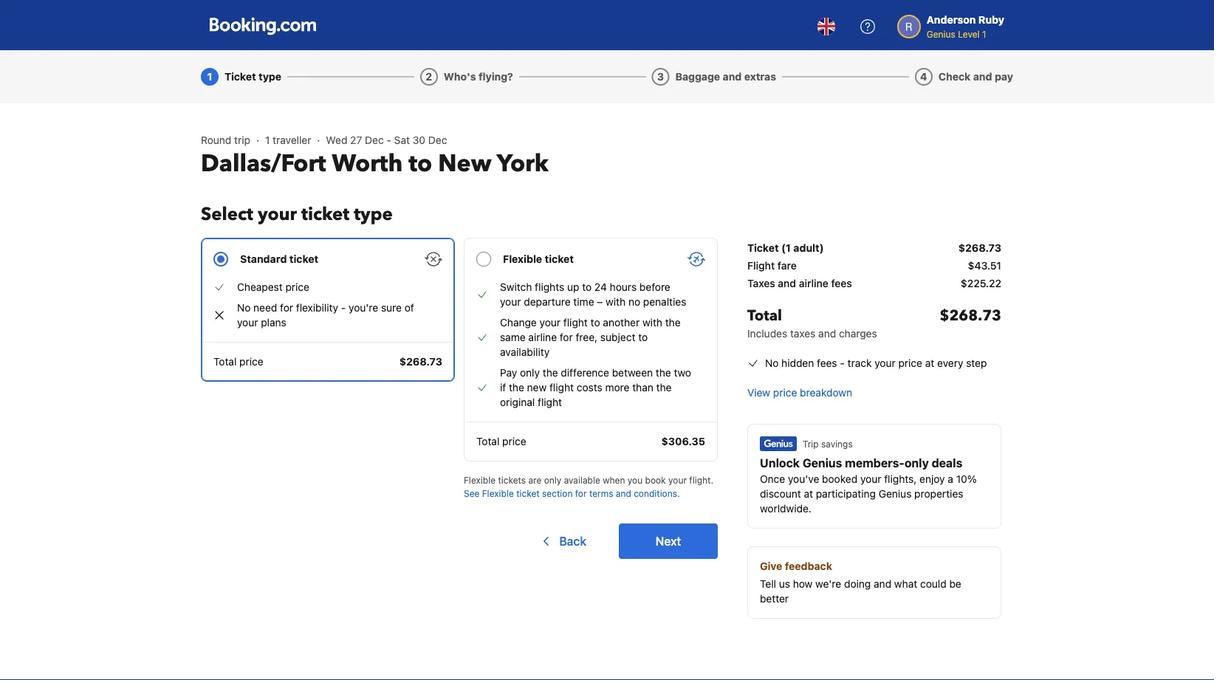 Task type: locate. For each thing, give the bounding box(es) containing it.
row containing ticket (1 adult)
[[747, 238, 1002, 259]]

type
[[259, 71, 281, 83], [354, 202, 393, 226]]

every
[[937, 357, 963, 369]]

0 horizontal spatial total
[[213, 356, 237, 368]]

1 vertical spatial genius
[[803, 456, 842, 470]]

0 horizontal spatial total price
[[213, 356, 263, 368]]

total for no need for flexibility - you're sure of your plans
[[213, 356, 237, 368]]

with right –
[[606, 296, 626, 308]]

0 vertical spatial $268.73 cell
[[959, 241, 1002, 256]]

2 vertical spatial 1
[[265, 134, 270, 146]]

and right the taxes
[[818, 328, 836, 340]]

for up plans
[[280, 302, 293, 314]]

your right the book
[[668, 475, 687, 485]]

2 horizontal spatial only
[[905, 456, 929, 470]]

1 vertical spatial total
[[213, 356, 237, 368]]

airline up availability
[[528, 331, 557, 343]]

for left free,
[[560, 331, 573, 343]]

the up new
[[543, 367, 558, 379]]

1 left ticket type
[[207, 71, 212, 83]]

flexible
[[503, 253, 542, 265], [464, 475, 496, 485], [482, 488, 514, 499]]

no
[[237, 302, 251, 314], [765, 357, 779, 369]]

row
[[747, 238, 1002, 259], [747, 259, 1002, 276], [747, 276, 1002, 294], [747, 294, 1002, 347]]

1 vertical spatial -
[[341, 302, 346, 314]]

deals
[[932, 456, 963, 470]]

fees inside cell
[[831, 277, 852, 290]]

step
[[966, 357, 987, 369]]

1
[[982, 29, 986, 39], [207, 71, 212, 83], [265, 134, 270, 146]]

0 vertical spatial -
[[387, 134, 391, 146]]

0 vertical spatial ticket
[[225, 71, 256, 83]]

the left the two
[[656, 367, 671, 379]]

ticket right standard
[[289, 253, 319, 265]]

price right view
[[773, 387, 797, 399]]

1 right level
[[982, 29, 986, 39]]

$268.73 cell up step
[[940, 306, 1002, 341]]

only inside the pay only the difference between the two if the new flight costs more than the original flight
[[520, 367, 540, 379]]

ticket up standard ticket
[[301, 202, 349, 226]]

1 horizontal spatial 1
[[265, 134, 270, 146]]

pay
[[995, 71, 1013, 83]]

and down when
[[616, 488, 631, 499]]

the down the penalties on the top of page
[[665, 316, 681, 329]]

1 vertical spatial 1
[[207, 71, 212, 83]]

no left the need
[[237, 302, 251, 314]]

- left track
[[840, 357, 845, 369]]

1 vertical spatial flexible
[[464, 475, 496, 485]]

round
[[201, 134, 231, 146]]

with down the penalties on the top of page
[[643, 316, 663, 329]]

your down "members-" at the bottom right
[[860, 473, 882, 485]]

1 vertical spatial type
[[354, 202, 393, 226]]

0 horizontal spatial ·
[[256, 134, 259, 146]]

1 vertical spatial total price
[[476, 435, 526, 448]]

dec right 30
[[428, 134, 447, 146]]

0 vertical spatial no
[[237, 302, 251, 314]]

select
[[201, 202, 253, 226]]

and left pay
[[973, 71, 992, 83]]

flight inside the change your flight to another with the same airline for free, subject to availability
[[563, 316, 588, 329]]

to
[[409, 148, 432, 180], [582, 281, 592, 293], [591, 316, 600, 329], [638, 331, 648, 343]]

the right than
[[656, 381, 672, 394]]

feedback
[[785, 560, 832, 572]]

with
[[606, 296, 626, 308], [643, 316, 663, 329]]

· right trip
[[256, 134, 259, 146]]

0 vertical spatial total
[[747, 306, 782, 326]]

type down worth
[[354, 202, 393, 226]]

total inside total includes taxes and charges
[[747, 306, 782, 326]]

1 horizontal spatial total
[[476, 435, 500, 448]]

fees up total includes taxes and charges
[[831, 277, 852, 290]]

1 vertical spatial with
[[643, 316, 663, 329]]

total includes taxes and charges
[[747, 306, 877, 340]]

total price up tickets
[[476, 435, 526, 448]]

the right if
[[509, 381, 524, 394]]

dec right "27" at the top of the page
[[365, 134, 384, 146]]

$268.73 up $43.51
[[959, 242, 1002, 254]]

only inside the flexible tickets are only available when you book your flight. see flexible ticket section for terms and conditions.
[[544, 475, 562, 485]]

0 horizontal spatial at
[[804, 488, 813, 500]]

0 horizontal spatial -
[[341, 302, 346, 314]]

·
[[256, 134, 259, 146], [317, 134, 320, 146]]

airline down adult) at right top
[[799, 277, 829, 290]]

24
[[595, 281, 607, 293]]

2 horizontal spatial 1
[[982, 29, 986, 39]]

0 horizontal spatial with
[[606, 296, 626, 308]]

1 horizontal spatial no
[[765, 357, 779, 369]]

select your ticket type
[[201, 202, 393, 226]]

genius down trip savings
[[803, 456, 842, 470]]

better
[[760, 593, 789, 605]]

- left you're
[[341, 302, 346, 314]]

total price down plans
[[213, 356, 263, 368]]

3
[[657, 71, 664, 83]]

0 vertical spatial fees
[[831, 277, 852, 290]]

$43.51 cell
[[968, 259, 1002, 273]]

2 horizontal spatial total
[[747, 306, 782, 326]]

- inside round trip · 1 traveller · wed 27 dec - sat 30 dec dallas/fort worth to new york
[[387, 134, 391, 146]]

ticket down are
[[516, 488, 540, 499]]

your down departure
[[540, 316, 561, 329]]

1 vertical spatial at
[[804, 488, 813, 500]]

penalties
[[643, 296, 686, 308]]

price inside view price breakdown 'element'
[[773, 387, 797, 399]]

how
[[793, 578, 813, 590]]

see
[[464, 488, 480, 499]]

0 horizontal spatial for
[[280, 302, 293, 314]]

flexible up see
[[464, 475, 496, 485]]

flexible down tickets
[[482, 488, 514, 499]]

and
[[723, 71, 742, 83], [973, 71, 992, 83], [778, 277, 796, 290], [818, 328, 836, 340], [616, 488, 631, 499], [874, 578, 892, 590]]

at down you've
[[804, 488, 813, 500]]

0 horizontal spatial no
[[237, 302, 251, 314]]

$225.22 cell
[[961, 276, 1002, 291]]

airline
[[799, 277, 829, 290], [528, 331, 557, 343]]

ticket inside cell
[[747, 242, 779, 254]]

1 horizontal spatial ticket
[[747, 242, 779, 254]]

flights
[[535, 281, 564, 293]]

flight right new
[[550, 381, 574, 394]]

1 horizontal spatial dec
[[428, 134, 447, 146]]

0 vertical spatial genius
[[927, 29, 956, 39]]

new
[[527, 381, 547, 394]]

flight down new
[[538, 396, 562, 408]]

view price breakdown link
[[747, 386, 852, 400]]

None radio
[[201, 238, 455, 382], [464, 238, 718, 462], [201, 238, 455, 382], [464, 238, 718, 462]]

your inside unlock genius members-only deals once you've booked your flights, enjoy a 10% discount at participating genius properties worldwide.
[[860, 473, 882, 485]]

fees
[[831, 277, 852, 290], [817, 357, 837, 369]]

only
[[520, 367, 540, 379], [905, 456, 929, 470], [544, 475, 562, 485]]

pay only the difference between the two if the new flight costs more than the original flight
[[500, 367, 691, 408]]

2 vertical spatial genius
[[879, 488, 912, 500]]

doing
[[844, 578, 871, 590]]

1 horizontal spatial total price
[[476, 435, 526, 448]]

2 horizontal spatial for
[[575, 488, 587, 499]]

30
[[413, 134, 425, 146]]

1 up dallas/fort
[[265, 134, 270, 146]]

1 vertical spatial only
[[905, 456, 929, 470]]

no inside no need for flexibility - you're sure of your plans
[[237, 302, 251, 314]]

to right up
[[582, 281, 592, 293]]

ruby
[[979, 14, 1004, 26]]

no need for flexibility - you're sure of your plans
[[237, 302, 414, 329]]

0 vertical spatial $268.73
[[959, 242, 1002, 254]]

and inside cell
[[778, 277, 796, 290]]

ticket for ticket (1 adult)
[[747, 242, 779, 254]]

genius image
[[760, 437, 797, 451], [760, 437, 797, 451]]

27
[[350, 134, 362, 146]]

need
[[253, 302, 277, 314]]

1 horizontal spatial type
[[354, 202, 393, 226]]

for down available
[[575, 488, 587, 499]]

0 vertical spatial with
[[606, 296, 626, 308]]

–
[[597, 296, 603, 308]]

trip
[[803, 439, 819, 449]]

trip
[[234, 134, 250, 146]]

2 row from the top
[[747, 259, 1002, 276]]

booking.com logo image
[[210, 17, 316, 35], [210, 17, 316, 35]]

1 horizontal spatial for
[[560, 331, 573, 343]]

fees right hidden
[[817, 357, 837, 369]]

1 vertical spatial for
[[560, 331, 573, 343]]

1 horizontal spatial -
[[387, 134, 391, 146]]

properties
[[915, 488, 964, 500]]

0 vertical spatial flexible
[[503, 253, 542, 265]]

price
[[285, 281, 309, 293], [239, 356, 263, 368], [899, 357, 922, 369], [773, 387, 797, 399], [502, 435, 526, 448]]

table
[[747, 238, 1002, 347]]

2 vertical spatial -
[[840, 357, 845, 369]]

2 vertical spatial for
[[575, 488, 587, 499]]

ticket inside the flexible tickets are only available when you book your flight. see flexible ticket section for terms and conditions.
[[516, 488, 540, 499]]

0 horizontal spatial ticket
[[225, 71, 256, 83]]

2 vertical spatial total
[[476, 435, 500, 448]]

$268.73 down $225.22 cell at the top of page
[[940, 306, 1002, 326]]

ticket up flight
[[747, 242, 779, 254]]

and down fare at the top right of the page
[[778, 277, 796, 290]]

hidden
[[782, 357, 814, 369]]

-
[[387, 134, 391, 146], [341, 302, 346, 314], [840, 357, 845, 369]]

0 vertical spatial airline
[[799, 277, 829, 290]]

2 vertical spatial only
[[544, 475, 562, 485]]

section
[[542, 488, 573, 499]]

of
[[405, 302, 414, 314]]

subject
[[600, 331, 636, 343]]

standard
[[240, 253, 287, 265]]

to down 30
[[409, 148, 432, 180]]

0 vertical spatial type
[[259, 71, 281, 83]]

your down switch
[[500, 296, 521, 308]]

0 horizontal spatial dec
[[365, 134, 384, 146]]

flight up free,
[[563, 316, 588, 329]]

baggage
[[675, 71, 720, 83]]

dec
[[365, 134, 384, 146], [428, 134, 447, 146]]

flexible for flexible ticket
[[503, 253, 542, 265]]

1 horizontal spatial at
[[925, 357, 934, 369]]

· left wed at the top
[[317, 134, 320, 146]]

1 horizontal spatial with
[[643, 316, 663, 329]]

and left what
[[874, 578, 892, 590]]

$268.73 cell up $43.51
[[959, 241, 1002, 256]]

1 horizontal spatial ·
[[317, 134, 320, 146]]

1 vertical spatial ticket
[[747, 242, 779, 254]]

0 vertical spatial for
[[280, 302, 293, 314]]

give feedback tell us how we're doing and what could be better
[[760, 560, 961, 605]]

1 row from the top
[[747, 238, 1002, 259]]

- left sat at the left top of page
[[387, 134, 391, 146]]

before
[[640, 281, 670, 293]]

check and pay
[[939, 71, 1013, 83]]

your inside the flexible tickets are only available when you book your flight. see flexible ticket section for terms and conditions.
[[668, 475, 687, 485]]

2 horizontal spatial genius
[[927, 29, 956, 39]]

view price breakdown element
[[747, 386, 852, 400]]

round trip · 1 traveller · wed 27 dec - sat 30 dec dallas/fort worth to new york
[[201, 134, 549, 180]]

no left hidden
[[765, 357, 779, 369]]

your down the need
[[237, 316, 258, 329]]

next button
[[619, 524, 718, 559]]

airline inside the change your flight to another with the same airline for free, subject to availability
[[528, 331, 557, 343]]

to up free,
[[591, 316, 600, 329]]

unlock
[[760, 456, 800, 470]]

are
[[528, 475, 542, 485]]

1 horizontal spatial only
[[544, 475, 562, 485]]

to inside switch flights up to 24 hours before your departure time – with no penalties
[[582, 281, 592, 293]]

2 vertical spatial flexible
[[482, 488, 514, 499]]

1 vertical spatial $268.73 cell
[[940, 306, 1002, 341]]

only up new
[[520, 367, 540, 379]]

1 horizontal spatial genius
[[879, 488, 912, 500]]

your
[[258, 202, 297, 226], [500, 296, 521, 308], [237, 316, 258, 329], [540, 316, 561, 329], [875, 357, 896, 369], [860, 473, 882, 485], [668, 475, 687, 485]]

1 vertical spatial no
[[765, 357, 779, 369]]

with inside switch flights up to 24 hours before your departure time – with no penalties
[[606, 296, 626, 308]]

total price
[[213, 356, 263, 368], [476, 435, 526, 448]]

for inside the change your flight to another with the same airline for free, subject to availability
[[560, 331, 573, 343]]

genius down flights,
[[879, 488, 912, 500]]

the
[[665, 316, 681, 329], [543, 367, 558, 379], [656, 367, 671, 379], [509, 381, 524, 394], [656, 381, 672, 394]]

0 horizontal spatial only
[[520, 367, 540, 379]]

only up enjoy
[[905, 456, 929, 470]]

0 vertical spatial total price
[[213, 356, 263, 368]]

0 vertical spatial only
[[520, 367, 540, 379]]

wed
[[326, 134, 347, 146]]

2 vertical spatial $268.73
[[399, 356, 442, 368]]

ticket up trip
[[225, 71, 256, 83]]

$268.73 down of
[[399, 356, 442, 368]]

0 horizontal spatial airline
[[528, 331, 557, 343]]

total price for no need for flexibility - you're sure of your plans
[[213, 356, 263, 368]]

booked
[[822, 473, 858, 485]]

pay
[[500, 367, 517, 379]]

0 horizontal spatial genius
[[803, 456, 842, 470]]

worth
[[332, 148, 403, 180]]

$268.73 cell for total cell
[[940, 306, 1002, 341]]

type up traveller on the top left
[[259, 71, 281, 83]]

another
[[603, 316, 640, 329]]

1 horizontal spatial airline
[[799, 277, 829, 290]]

4 row from the top
[[747, 294, 1002, 347]]

with inside the change your flight to another with the same airline for free, subject to availability
[[643, 316, 663, 329]]

0 vertical spatial flight
[[563, 316, 588, 329]]

3 row from the top
[[747, 276, 1002, 294]]

genius down anderson
[[927, 29, 956, 39]]

than
[[632, 381, 654, 394]]

flexible up switch
[[503, 253, 542, 265]]

only up section
[[544, 475, 562, 485]]

$268.73 cell
[[959, 241, 1002, 256], [940, 306, 1002, 341]]

0 vertical spatial 1
[[982, 29, 986, 39]]

flexible ticket
[[503, 253, 574, 265]]

for
[[280, 302, 293, 314], [560, 331, 573, 343], [575, 488, 587, 499]]

row containing taxes and airline fees
[[747, 276, 1002, 294]]

hours
[[610, 281, 637, 293]]

new
[[438, 148, 492, 180]]

price down plans
[[239, 356, 263, 368]]

at left every
[[925, 357, 934, 369]]

only inside unlock genius members-only deals once you've booked your flights, enjoy a 10% discount at participating genius properties worldwide.
[[905, 456, 929, 470]]

flight.
[[689, 475, 713, 485]]

for inside the flexible tickets are only available when you book your flight. see flexible ticket section for terms and conditions.
[[575, 488, 587, 499]]

1 vertical spatial airline
[[528, 331, 557, 343]]



Task type: vqa. For each thing, say whether or not it's contained in the screenshot.


Task type: describe. For each thing, give the bounding box(es) containing it.
your inside no need for flexibility - you're sure of your plans
[[237, 316, 258, 329]]

taxes and airline fees cell
[[747, 276, 852, 291]]

same
[[500, 331, 526, 343]]

costs
[[577, 381, 602, 394]]

once
[[760, 473, 785, 485]]

ticket (1 adult) cell
[[747, 241, 824, 256]]

standard ticket
[[240, 253, 319, 265]]

flexible for flexible tickets are only available when you book your flight. see flexible ticket section for terms and conditions.
[[464, 475, 496, 485]]

your inside the change your flight to another with the same airline for free, subject to availability
[[540, 316, 561, 329]]

flexible tickets are only available when you book your flight. see flexible ticket section for terms and conditions.
[[464, 475, 713, 499]]

$268.73 for ticket (1 adult)
[[959, 242, 1002, 254]]

be
[[949, 578, 961, 590]]

row containing flight fare
[[747, 259, 1002, 276]]

2 horizontal spatial -
[[840, 357, 845, 369]]

cheapest
[[237, 281, 283, 293]]

availability
[[500, 346, 550, 358]]

at inside unlock genius members-only deals once you've booked your flights, enjoy a 10% discount at participating genius properties worldwide.
[[804, 488, 813, 500]]

2
[[426, 71, 432, 83]]

york
[[497, 148, 549, 180]]

0 vertical spatial at
[[925, 357, 934, 369]]

next
[[656, 534, 681, 548]]

your up standard ticket
[[258, 202, 297, 226]]

1 dec from the left
[[365, 134, 384, 146]]

tickets
[[498, 475, 526, 485]]

enjoy
[[920, 473, 945, 485]]

1 · from the left
[[256, 134, 259, 146]]

2 vertical spatial flight
[[538, 396, 562, 408]]

flight fare cell
[[747, 259, 797, 273]]

ticket type
[[225, 71, 281, 83]]

back
[[559, 534, 586, 548]]

terms
[[589, 488, 613, 499]]

to inside round trip · 1 traveller · wed 27 dec - sat 30 dec dallas/fort worth to new york
[[409, 148, 432, 180]]

1 vertical spatial fees
[[817, 357, 837, 369]]

when
[[603, 475, 625, 485]]

ticket for ticket type
[[225, 71, 256, 83]]

change
[[500, 316, 537, 329]]

dallas/fort
[[201, 148, 326, 180]]

flexibility
[[296, 302, 338, 314]]

total cell
[[747, 306, 877, 341]]

plans
[[261, 316, 286, 329]]

taxes
[[747, 277, 775, 290]]

your inside switch flights up to 24 hours before your departure time – with no penalties
[[500, 296, 521, 308]]

0 horizontal spatial 1
[[207, 71, 212, 83]]

us
[[779, 578, 790, 590]]

ticket up flights
[[545, 253, 574, 265]]

sat
[[394, 134, 410, 146]]

1 inside round trip · 1 traveller · wed 27 dec - sat 30 dec dallas/fort worth to new york
[[265, 134, 270, 146]]

genius inside the anderson ruby genius level 1
[[927, 29, 956, 39]]

tell
[[760, 578, 776, 590]]

two
[[674, 367, 691, 379]]

more
[[605, 381, 630, 394]]

participating
[[816, 488, 876, 500]]

1 inside the anderson ruby genius level 1
[[982, 29, 986, 39]]

level
[[958, 29, 980, 39]]

only for genius
[[905, 456, 929, 470]]

the inside the change your flight to another with the same airline for free, subject to availability
[[665, 316, 681, 329]]

$43.51
[[968, 260, 1002, 272]]

table containing total
[[747, 238, 1002, 347]]

savings
[[821, 439, 853, 449]]

see flexible ticket section for terms and conditions. link
[[464, 488, 680, 499]]

taxes and airline fees
[[747, 277, 852, 290]]

$268.73 for total price
[[399, 356, 442, 368]]

departure
[[524, 296, 571, 308]]

original
[[500, 396, 535, 408]]

price left every
[[899, 357, 922, 369]]

price up flexibility at top left
[[285, 281, 309, 293]]

10%
[[956, 473, 977, 485]]

you
[[628, 475, 643, 485]]

for inside no need for flexibility - you're sure of your plans
[[280, 302, 293, 314]]

1 vertical spatial flight
[[550, 381, 574, 394]]

conditions.
[[634, 488, 680, 499]]

anderson ruby genius level 1
[[927, 14, 1004, 39]]

between
[[612, 367, 653, 379]]

could
[[920, 578, 947, 590]]

adult)
[[794, 242, 824, 254]]

anderson
[[927, 14, 976, 26]]

you've
[[788, 473, 819, 485]]

$268.73 cell for ticket (1 adult) cell
[[959, 241, 1002, 256]]

if
[[500, 381, 506, 394]]

price up tickets
[[502, 435, 526, 448]]

a
[[948, 473, 954, 485]]

no for no need for flexibility - you're sure of your plans
[[237, 302, 251, 314]]

row containing total
[[747, 294, 1002, 347]]

traveller
[[273, 134, 311, 146]]

baggage and extras
[[675, 71, 776, 83]]

you're
[[349, 302, 378, 314]]

free,
[[576, 331, 598, 343]]

- inside no need for flexibility - you're sure of your plans
[[341, 302, 346, 314]]

and inside the flexible tickets are only available when you book your flight. see flexible ticket section for terms and conditions.
[[616, 488, 631, 499]]

2 · from the left
[[317, 134, 320, 146]]

and inside total includes taxes and charges
[[818, 328, 836, 340]]

view price breakdown
[[747, 387, 852, 399]]

taxes
[[790, 328, 816, 340]]

back button
[[530, 524, 595, 559]]

and left extras
[[723, 71, 742, 83]]

4
[[920, 71, 927, 83]]

time
[[573, 296, 594, 308]]

(1
[[781, 242, 791, 254]]

your right track
[[875, 357, 896, 369]]

2 dec from the left
[[428, 134, 447, 146]]

available
[[564, 475, 600, 485]]

charges
[[839, 328, 877, 340]]

what
[[894, 578, 918, 590]]

we're
[[816, 578, 841, 590]]

track
[[848, 357, 872, 369]]

flight
[[747, 260, 775, 272]]

airline inside cell
[[799, 277, 829, 290]]

total for change your flight to another with the same airline for free, subject to availability
[[476, 435, 500, 448]]

trip savings
[[803, 439, 853, 449]]

1 vertical spatial $268.73
[[940, 306, 1002, 326]]

cheapest price
[[237, 281, 309, 293]]

breakdown
[[800, 387, 852, 399]]

$306.35
[[662, 435, 705, 448]]

no hidden fees - track your price at every step
[[765, 357, 987, 369]]

no for no hidden fees - track your price at every step
[[765, 357, 779, 369]]

includes
[[747, 328, 787, 340]]

and inside give feedback tell us how we're doing and what could be better
[[874, 578, 892, 590]]

view
[[747, 387, 770, 399]]

only for tickets
[[544, 475, 562, 485]]

to right subject
[[638, 331, 648, 343]]

total price for change your flight to another with the same airline for free, subject to availability
[[476, 435, 526, 448]]

discount
[[760, 488, 801, 500]]

up
[[567, 281, 579, 293]]

0 horizontal spatial type
[[259, 71, 281, 83]]

switch
[[500, 281, 532, 293]]



